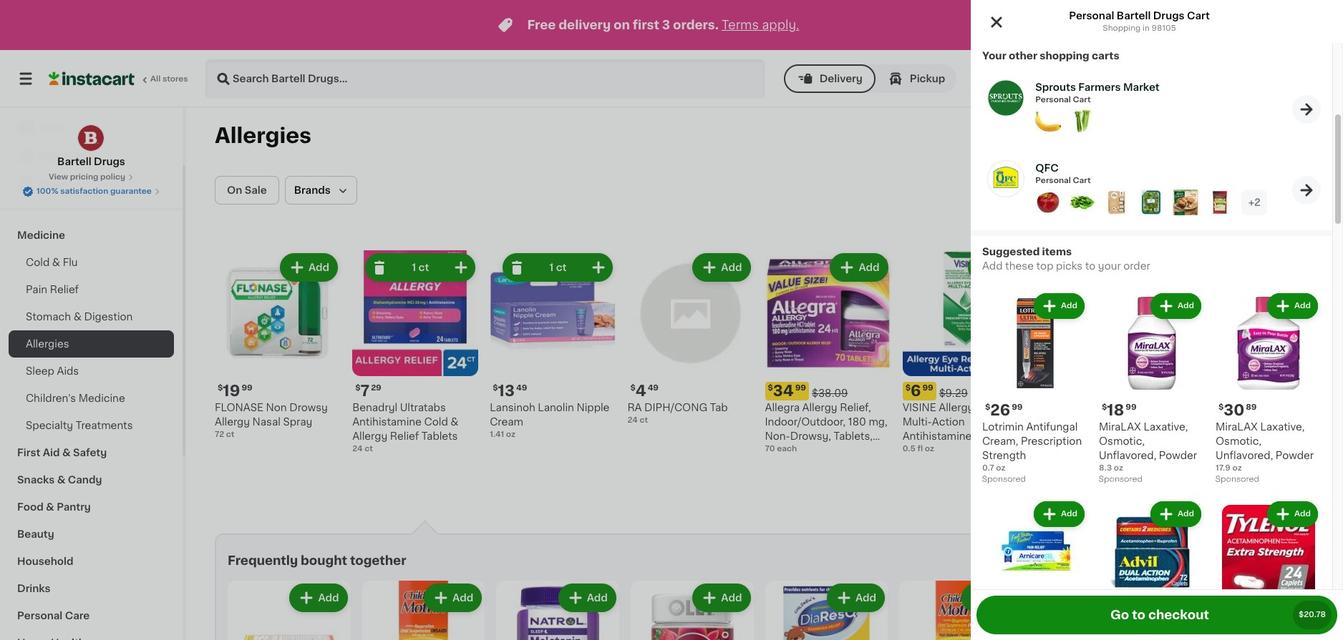 Task type: describe. For each thing, give the bounding box(es) containing it.
buy
[[40, 151, 60, 161]]

6
[[911, 384, 921, 399]]

increment quantity of lansinoh lanolin nipple cream image
[[590, 259, 608, 276]]

remove benadryl ultratabs antihistamine cold & allergy relief tablets image
[[371, 259, 388, 276]]

all stores link
[[49, 59, 189, 99]]

$ for 4
[[630, 385, 636, 393]]

delivery for delivery
[[820, 74, 863, 84]]

suggested items add these top picks to your order
[[982, 247, 1151, 271]]

buy it again link
[[9, 142, 174, 170]]

go to cart image for market
[[1298, 101, 1315, 118]]

children's
[[26, 394, 76, 404]]

oz for 26
[[996, 465, 1006, 473]]

on sale button
[[215, 176, 279, 205]]

see for 25
[[1058, 480, 1077, 490]]

99 for 19
[[242, 385, 253, 393]]

view pricing policy
[[49, 173, 125, 181]]

your other shopping carts
[[982, 51, 1120, 61]]

cream
[[490, 418, 523, 428]]

laxative, for 30
[[1261, 422, 1305, 433]]

hr, inside $ spend $30, save $3 allegra allergy relief, 24 hr, indoor/outdoor, 180 mg, gelcaps 24 ct
[[1178, 432, 1192, 442]]

lists link
[[9, 170, 174, 199]]

allergy inside $ spend $30, save $3 allegra allergy relief, 24 hr, indoor/outdoor, 180 mg, gelcaps 24 ct
[[1215, 418, 1250, 428]]

frequently bought together section
[[215, 534, 1304, 641]]

apply.
[[762, 19, 800, 31]]

& inside benadryl ultratabs antihistamine cold & allergy relief tablets 24 ct
[[451, 418, 459, 428]]

ct inside $ spend $30, save $3 allegra allergy relief, 24 hr, indoor/outdoor, 180 mg, gelcaps 24 ct
[[1190, 460, 1198, 468]]

$3 inside $ spend $30, save $3 allegra allergy relief, 24 hr, indoor/outdoor, 180 mg, gelcaps 24 ct
[[1251, 405, 1261, 413]]

18
[[1107, 403, 1125, 418]]

72
[[215, 431, 224, 439]]

antihistamine inside benadryl ultratabs antihistamine cold & allergy relief tablets 24 ct
[[352, 418, 422, 428]]

personal inside the qfc personal cart
[[1036, 177, 1071, 185]]

89
[[1246, 404, 1257, 412]]

your
[[1098, 261, 1121, 271]]

xyzal
[[1040, 418, 1067, 428]]

70
[[765, 446, 775, 453]]

$ for 34
[[768, 385, 773, 393]]

visine
[[903, 403, 936, 413]]

terms apply. link
[[722, 19, 800, 31]]

personal inside sprouts farmers market personal cart
[[1036, 96, 1071, 104]]

allegra allergy relief, indoor/outdoor, 180 mg, non-drowsy, tablets, value size
[[765, 403, 888, 456]]

0 vertical spatial allergies
[[215, 125, 311, 146]]

frequently bought together
[[228, 556, 406, 567]]

benadryl ultratabs antihistamine cold & allergy relief tablets 24 ct
[[352, 403, 459, 453]]

farmers
[[1079, 82, 1121, 92]]

prescription inside $ 25 spend $30, save $3 xyzal allergy relief, 24 hr, original prescription strength
[[1098, 432, 1159, 442]]

items in cart element for market
[[1036, 109, 1160, 138]]

it
[[63, 151, 70, 161]]

on sale
[[227, 185, 267, 195]]

eye
[[975, 432, 994, 442]]

$ for 25
[[1043, 385, 1048, 393]]

oz for 30
[[1233, 465, 1242, 473]]

sponsored badge image for 18
[[1099, 476, 1143, 484]]

30
[[1224, 403, 1245, 418]]

1 vertical spatial drugs
[[94, 157, 125, 167]]

24 right '$ 30 89'
[[1287, 418, 1299, 428]]

picks
[[1056, 261, 1083, 271]]

drinks
[[17, 584, 51, 594]]

indoor/outdoor, inside allegra allergy relief, indoor/outdoor, 180 mg, non-drowsy, tablets, value size
[[765, 418, 846, 428]]

relief inside visine allergy relief multi-action antihistamine eye drops 0.5 fl oz
[[977, 403, 1006, 413]]

pain
[[26, 285, 47, 295]]

lists
[[40, 180, 65, 190]]

stores
[[162, 75, 188, 83]]

antihistamine inside visine allergy relief multi-action antihistamine eye drops 0.5 fl oz
[[903, 432, 972, 442]]

organic - apples - honeycrisp image
[[1036, 190, 1061, 216]]

organic banana image
[[1036, 109, 1061, 135]]

oz inside visine allergy relief multi-action antihistamine eye drops 0.5 fl oz
[[925, 446, 934, 453]]

1 horizontal spatial medicine
[[79, 394, 125, 404]]

nasal
[[253, 418, 281, 428]]

99 for 6
[[923, 385, 934, 393]]

1 for 13
[[549, 263, 554, 273]]

99 for 26
[[1012, 404, 1023, 412]]

go to cart element for cart
[[1293, 176, 1321, 204]]

your
[[982, 51, 1007, 61]]

ultratabs
[[400, 403, 446, 413]]

$ 18 99
[[1102, 403, 1137, 418]]

$34.99 original price: $38.09 element
[[765, 382, 891, 401]]

sale
[[245, 185, 267, 195]]

0.7
[[982, 465, 994, 473]]

ra diph/cong tab 24 ct
[[628, 403, 728, 425]]

1 ct for 7
[[412, 263, 429, 273]]

98105 inside personal bartell drugs cart shopping in 98105
[[1152, 24, 1176, 32]]

free
[[527, 19, 556, 31]]

order
[[1124, 261, 1151, 271]]

frequently
[[228, 556, 298, 567]]

49 for 4
[[648, 385, 659, 393]]

ct inside ra diph/cong tab 24 ct
[[640, 417, 648, 425]]

miralax laxative, osmotic, unflavored, powder 8.3 oz
[[1099, 422, 1197, 473]]

see eligible items button for spend
[[1178, 473, 1304, 497]]

98105 button
[[974, 59, 1060, 99]]

laxative, for 18
[[1144, 422, 1188, 433]]

relief inside benadryl ultratabs antihistamine cold & allergy relief tablets 24 ct
[[390, 432, 419, 442]]

organic celery image
[[1070, 109, 1096, 135]]

pantry
[[57, 503, 91, 513]]

terms
[[722, 19, 759, 31]]

miralax for 30
[[1216, 422, 1258, 433]]

drowsy
[[289, 403, 328, 413]]

allergy inside allegra allergy relief, indoor/outdoor, 180 mg, non-drowsy, tablets, value size
[[802, 403, 838, 413]]

green jalapeño pepper image
[[1070, 190, 1096, 216]]

go to cart element for market
[[1293, 95, 1321, 124]]

indoor/outdoor, inside $ spend $30, save $3 allegra allergy relief, 24 hr, indoor/outdoor, 180 mg, gelcaps 24 ct
[[1194, 432, 1275, 442]]

tablets
[[422, 432, 458, 442]]

see eligible items for 25
[[1058, 480, 1149, 490]]

osmotic, for 30
[[1216, 437, 1262, 447]]

items inside suggested items add these top picks to your order
[[1042, 247, 1072, 257]]

+
[[1249, 198, 1255, 208]]

allergy inside $ 25 spend $30, save $3 xyzal allergy relief, 24 hr, original prescription strength
[[1070, 418, 1105, 428]]

product group containing 7
[[352, 251, 479, 456]]

together
[[350, 556, 406, 567]]

29
[[371, 385, 382, 393]]

spray
[[283, 418, 312, 428]]

delivery
[[559, 19, 611, 31]]

relief inside "link"
[[50, 285, 79, 295]]

allergy inside flonase non drowsy allergy nasal spray 72 ct
[[215, 418, 250, 428]]

allegra inside allegra allergy relief, indoor/outdoor, 180 mg, non-drowsy, tablets, value size
[[765, 403, 800, 413]]

24 inside ra diph/cong tab 24 ct
[[628, 417, 638, 425]]

food
[[17, 503, 43, 513]]

buy it again
[[40, 151, 101, 161]]

snacks & candy link
[[9, 467, 174, 494]]

carts
[[1092, 51, 1120, 61]]

+ 2
[[1249, 198, 1261, 208]]

limited time offer region
[[0, 0, 1301, 50]]

5:50-
[[1166, 73, 1196, 84]]

1 for 7
[[412, 263, 416, 273]]

again
[[72, 151, 101, 161]]

add inside suggested items add these top picks to your order
[[982, 261, 1003, 271]]

in
[[1143, 24, 1150, 32]]

to inside suggested items add these top picks to your order
[[1085, 261, 1096, 271]]

bartell drugs
[[57, 157, 125, 167]]

digestion
[[84, 312, 133, 322]]

$6.99 original price: $9.29 element
[[903, 382, 1029, 401]]

guarantee
[[110, 188, 152, 195]]

personal care
[[17, 612, 90, 622]]

& for candy
[[57, 475, 65, 486]]

stomach & digestion link
[[9, 304, 174, 331]]

remove lansinoh lanolin nipple cream image
[[509, 259, 526, 276]]

shop
[[40, 122, 67, 132]]

2
[[1255, 198, 1261, 208]]

snacks & candy
[[17, 475, 102, 486]]

powder for 18
[[1159, 451, 1197, 461]]

unflavored, for 30
[[1216, 451, 1273, 461]]

checkout
[[1149, 610, 1209, 622]]

180 inside allegra allergy relief, indoor/outdoor, 180 mg, non-drowsy, tablets, value size
[[848, 418, 866, 428]]

top
[[1037, 261, 1054, 271]]

care
[[65, 612, 90, 622]]

lansinoh lanolin nipple cream 1.41 oz
[[490, 403, 610, 439]]

drops
[[996, 432, 1027, 442]]

34
[[773, 384, 794, 399]]

items in cart element for cart
[[1036, 190, 1268, 219]]

on
[[614, 19, 630, 31]]

49 for 13
[[516, 385, 527, 393]]

delivery by 5:50-6:00pm
[[1100, 73, 1240, 84]]

treatments
[[76, 421, 133, 431]]

aids
[[57, 367, 79, 377]]

mg, inside allegra allergy relief, indoor/outdoor, 180 mg, non-drowsy, tablets, value size
[[869, 418, 888, 428]]

$ for 26
[[985, 404, 991, 412]]

drinks link
[[9, 576, 174, 603]]

product group containing 19
[[215, 251, 341, 441]]

mg, inside $ spend $30, save $3 allegra allergy relief, 24 hr, indoor/outdoor, 180 mg, gelcaps 24 ct
[[1178, 446, 1197, 456]]

see eligible items button for 25
[[1040, 473, 1166, 497]]

0 horizontal spatial bartell
[[57, 157, 91, 167]]

multi-
[[903, 418, 932, 428]]

cold inside benadryl ultratabs antihistamine cold & allergy relief tablets 24 ct
[[424, 418, 448, 428]]

allergy inside benadryl ultratabs antihistamine cold & allergy relief tablets 24 ct
[[352, 432, 388, 442]]

flu
[[63, 258, 78, 268]]

by
[[1149, 73, 1163, 84]]

eligible for spend
[[1217, 480, 1255, 490]]

ct inside flonase non drowsy allergy nasal spray 72 ct
[[226, 431, 235, 439]]

relief, inside $ spend $30, save $3 allegra allergy relief, 24 hr, indoor/outdoor, 180 mg, gelcaps 24 ct
[[1253, 418, 1284, 428]]



Task type: vqa. For each thing, say whether or not it's contained in the screenshot.
Your
yes



Task type: locate. For each thing, give the bounding box(es) containing it.
spend inside $ spend $30, save $3 allegra allergy relief, 24 hr, indoor/outdoor, 180 mg, gelcaps 24 ct
[[1182, 405, 1208, 413]]

see eligible items for spend
[[1195, 480, 1287, 490]]

1 unflavored, from the left
[[1099, 451, 1157, 461]]

$ for 7
[[355, 385, 361, 393]]

allergies inside allergies link
[[26, 339, 69, 349]]

see down gelcaps
[[1195, 480, 1215, 490]]

cold & flu link
[[9, 249, 174, 276]]

1 vertical spatial cart
[[1073, 96, 1091, 104]]

2 1 ct from the left
[[549, 263, 567, 273]]

allergy down benadryl
[[352, 432, 388, 442]]

0 horizontal spatial unflavored,
[[1099, 451, 1157, 461]]

ct inside benadryl ultratabs antihistamine cold & allergy relief tablets 24 ct
[[365, 446, 373, 453]]

specialty treatments link
[[9, 412, 174, 440]]

1 horizontal spatial mg,
[[1178, 446, 1197, 456]]

& for digestion
[[73, 312, 82, 322]]

mg, up 'tablets,'
[[869, 418, 888, 428]]

miralax down $ 18 99
[[1099, 422, 1141, 433]]

see eligible items
[[1058, 480, 1149, 490], [1195, 480, 1287, 490]]

specialty
[[26, 421, 73, 431]]

add
[[982, 261, 1003, 271], [309, 263, 329, 273], [721, 263, 742, 273], [859, 263, 880, 273], [996, 263, 1017, 273], [1134, 263, 1155, 273], [1061, 302, 1078, 310], [1178, 302, 1194, 310], [1295, 302, 1311, 310], [1061, 511, 1078, 518], [1178, 511, 1194, 518], [1295, 511, 1311, 518], [318, 594, 339, 604], [453, 594, 474, 604], [587, 594, 608, 604], [721, 594, 742, 604], [856, 594, 877, 604], [990, 594, 1011, 604], [1124, 594, 1145, 604], [1259, 594, 1280, 604]]

0 horizontal spatial 49
[[516, 385, 527, 393]]

0 horizontal spatial see
[[1058, 480, 1077, 490]]

cold up tablets
[[424, 418, 448, 428]]

to
[[1085, 261, 1096, 271], [1132, 610, 1146, 622]]

& left flu
[[52, 258, 60, 268]]

items in cart element down sprouts farmers market personal cart
[[1036, 109, 1160, 138]]

product group
[[215, 251, 341, 441], [352, 251, 479, 456], [490, 251, 616, 441], [628, 251, 754, 427], [765, 251, 891, 456], [903, 251, 1029, 456], [1040, 251, 1166, 497], [1178, 251, 1304, 497], [982, 291, 1088, 488], [1099, 291, 1204, 488], [1216, 291, 1321, 488], [982, 499, 1088, 641], [1099, 499, 1204, 641], [1216, 499, 1321, 641], [228, 582, 351, 641], [362, 582, 485, 641], [496, 582, 619, 641], [631, 582, 754, 641], [765, 582, 888, 641], [900, 582, 1022, 641], [1034, 582, 1157, 641], [1168, 582, 1291, 641]]

$ inside $ 13 49
[[493, 385, 498, 393]]

$ inside '$ 6 99'
[[906, 385, 911, 393]]

1 horizontal spatial 180
[[1278, 432, 1296, 442]]

1 $3 from the left
[[1114, 405, 1124, 413]]

1 go to cart element from the top
[[1293, 95, 1321, 124]]

2 $3 from the left
[[1251, 405, 1261, 413]]

drugs up delivery by 5:50-6:00pm
[[1153, 11, 1185, 21]]

bought
[[301, 556, 347, 567]]

& left candy on the bottom of page
[[57, 475, 65, 486]]

allegra down 34
[[765, 403, 800, 413]]

cart up 5:50-
[[1187, 11, 1210, 21]]

2 horizontal spatial relief,
[[1253, 418, 1284, 428]]

allergy down flonase
[[215, 418, 250, 428]]

24 down benadryl
[[352, 446, 363, 453]]

0 vertical spatial bartell
[[1117, 11, 1151, 21]]

allergies
[[215, 125, 311, 146], [26, 339, 69, 349]]

1 vertical spatial cold
[[424, 418, 448, 428]]

1 eligible from the left
[[1080, 480, 1118, 490]]

1 horizontal spatial 1
[[549, 263, 554, 273]]

sponsored badge image for 30
[[1216, 476, 1259, 484]]

2 osmotic, from the left
[[1216, 437, 1262, 447]]

eligible down the 17.9
[[1217, 480, 1255, 490]]

allegra inside $ spend $30, save $3 allegra allergy relief, 24 hr, indoor/outdoor, 180 mg, gelcaps 24 ct
[[1178, 418, 1213, 428]]

cart
[[1187, 11, 1210, 21], [1073, 96, 1091, 104], [1073, 177, 1091, 185]]

medicine up "cold & flu"
[[17, 231, 65, 241]]

1 osmotic, from the left
[[1099, 437, 1145, 447]]

spend up xyzal
[[1045, 405, 1071, 413]]

sargento natural string cheese snacks image
[[1207, 190, 1233, 216]]

allegra up gelcaps
[[1178, 418, 1213, 428]]

oz inside "lansinoh lanolin nipple cream 1.41 oz"
[[506, 431, 516, 439]]

ct right the 72
[[226, 431, 235, 439]]

product group containing 4
[[628, 251, 754, 427]]

action
[[932, 418, 965, 428]]

0 horizontal spatial 98105
[[997, 73, 1031, 84]]

24 inside $ 25 spend $30, save $3 xyzal allergy relief, 24 hr, original prescription strength
[[1141, 418, 1154, 428]]

$ inside $ 26 99
[[985, 404, 991, 412]]

oz inside miralax laxative, osmotic, unflavored, powder 17.9 oz
[[1233, 465, 1242, 473]]

pickup button
[[876, 64, 957, 93]]

cart inside the qfc personal cart
[[1073, 177, 1091, 185]]

0 vertical spatial drugs
[[1153, 11, 1185, 21]]

sponsored badge image for 26
[[982, 476, 1026, 484]]

prescription down the antifungal
[[1021, 437, 1082, 447]]

$ 25 spend $30, save $3 xyzal allergy relief, 24 hr, original prescription strength
[[1040, 384, 1159, 456]]

100% satisfaction guarantee
[[37, 188, 152, 195]]

$30,
[[1073, 405, 1091, 413], [1210, 405, 1228, 413]]

personal inside personal care link
[[17, 612, 62, 622]]

unflavored, inside miralax laxative, osmotic, unflavored, powder 17.9 oz
[[1216, 451, 1273, 461]]

1 horizontal spatial $30,
[[1210, 405, 1228, 413]]

2 laxative, from the left
[[1261, 422, 1305, 433]]

99 for 18
[[1126, 404, 1137, 412]]

lotrimin
[[982, 422, 1024, 433]]

unflavored, for 18
[[1099, 451, 1157, 461]]

size
[[795, 446, 816, 456]]

$ inside $ 25 spend $30, save $3 xyzal allergy relief, 24 hr, original prescription strength
[[1043, 385, 1048, 393]]

osmotic, for 18
[[1099, 437, 1145, 447]]

1 horizontal spatial strength
[[1040, 446, 1084, 456]]

allegra
[[765, 403, 800, 413], [1178, 418, 1213, 428]]

antihistamine down benadryl
[[352, 418, 422, 428]]

0 horizontal spatial 1
[[412, 263, 416, 273]]

antihistamine down action
[[903, 432, 972, 442]]

indoor/outdoor, up drowsy,
[[765, 418, 846, 428]]

items down miralax laxative, osmotic, unflavored, powder 8.3 oz
[[1120, 480, 1149, 490]]

2 49 from the left
[[648, 385, 659, 393]]

oz right fl
[[925, 446, 934, 453]]

miralax for 18
[[1099, 422, 1141, 433]]

powder
[[1159, 451, 1197, 461], [1276, 451, 1314, 461]]

allergies up sale
[[215, 125, 311, 146]]

0 horizontal spatial save
[[1093, 405, 1112, 413]]

clio clio vanilla greek yogurt bars image
[[1104, 190, 1130, 216]]

pain relief
[[26, 285, 79, 295]]

oz right 8.3
[[1114, 465, 1124, 473]]

0 horizontal spatial laxative,
[[1144, 422, 1188, 433]]

1 miralax from the left
[[1099, 422, 1141, 433]]

2 powder from the left
[[1276, 451, 1314, 461]]

1 vertical spatial items in cart element
[[1036, 190, 1268, 219]]

relief right pain
[[50, 285, 79, 295]]

0 vertical spatial relief
[[50, 285, 79, 295]]

$ for 18
[[1102, 404, 1107, 412]]

1 right the remove lansinoh lanolin nipple cream icon
[[549, 263, 554, 273]]

2 see eligible items from the left
[[1195, 480, 1287, 490]]

0 horizontal spatial powder
[[1159, 451, 1197, 461]]

product group containing allegra allergy relief, 24 hr, indoor/outdoor, 180 mg, gelcaps
[[1178, 251, 1304, 497]]

osmotic, inside miralax laxative, osmotic, unflavored, powder 8.3 oz
[[1099, 437, 1145, 447]]

& for pantry
[[46, 503, 54, 513]]

1 ct left increment quantity of lansinoh lanolin nipple cream icon on the top of the page
[[549, 263, 567, 273]]

$ for 13
[[493, 385, 498, 393]]

2 vertical spatial relief
[[390, 432, 419, 442]]

medicine
[[17, 231, 65, 241], [79, 394, 125, 404]]

ct down "ra"
[[640, 417, 648, 425]]

relief, inside allegra allergy relief, indoor/outdoor, 180 mg, non-drowsy, tablets, value size
[[840, 403, 871, 413]]

household
[[17, 557, 73, 567]]

oz right the 17.9
[[1233, 465, 1242, 473]]

bartell inside personal bartell drugs cart shopping in 98105
[[1117, 11, 1151, 21]]

1 save from the left
[[1093, 405, 1112, 413]]

personal up shopping
[[1069, 11, 1115, 21]]

beauty
[[17, 530, 54, 540]]

product group containing 13
[[490, 251, 616, 441]]

hr, inside $ 25 spend $30, save $3 xyzal allergy relief, 24 hr, original prescription strength
[[1040, 432, 1054, 442]]

flonase
[[215, 403, 264, 413]]

strength down cream,
[[982, 451, 1026, 461]]

items in cart element containing +
[[1036, 190, 1268, 219]]

0 horizontal spatial to
[[1085, 261, 1096, 271]]

see eligible items down the 17.9
[[1195, 480, 1287, 490]]

snacks
[[17, 475, 55, 486]]

0 horizontal spatial miralax
[[1099, 422, 1141, 433]]

1 spend from the left
[[1045, 405, 1071, 413]]

delivery inside 'button'
[[820, 74, 863, 84]]

drowsy,
[[790, 432, 831, 442]]

see down "original"
[[1058, 480, 1077, 490]]

$ 6 99
[[906, 384, 934, 399]]

0 horizontal spatial strength
[[982, 451, 1026, 461]]

0 vertical spatial items in cart element
[[1036, 109, 1160, 138]]

$3 inside $ 25 spend $30, save $3 xyzal allergy relief, 24 hr, original prescription strength
[[1114, 405, 1124, 413]]

increment quantity of benadryl ultratabs antihistamine cold & allergy relief tablets image
[[453, 259, 470, 276]]

1 horizontal spatial prescription
[[1098, 432, 1159, 442]]

view pricing policy link
[[49, 172, 134, 183]]

items in cart element
[[1036, 109, 1160, 138], [1036, 190, 1268, 219]]

powder inside miralax laxative, osmotic, unflavored, powder 8.3 oz
[[1159, 451, 1197, 461]]

2 sponsored badge image from the left
[[1099, 476, 1143, 484]]

eligible for 25
[[1080, 480, 1118, 490]]

6:00pm
[[1196, 73, 1240, 84]]

save up "original"
[[1093, 405, 1112, 413]]

pain relief link
[[9, 276, 174, 304]]

49 inside $ 4 49
[[648, 385, 659, 393]]

1 horizontal spatial powder
[[1276, 451, 1314, 461]]

oz right 0.7
[[996, 465, 1006, 473]]

1 horizontal spatial see
[[1195, 480, 1215, 490]]

3
[[662, 19, 670, 31]]

2 $30, from the left
[[1210, 405, 1228, 413]]

2 items in cart element from the top
[[1036, 190, 1268, 219]]

98105 down other
[[997, 73, 1031, 84]]

99 inside $ 18 99
[[1126, 404, 1137, 412]]

$38.09
[[812, 389, 848, 399]]

2 unflavored, from the left
[[1216, 451, 1273, 461]]

see for spend
[[1195, 480, 1215, 490]]

& right "aid"
[[62, 448, 71, 458]]

bartell drugs link
[[57, 125, 125, 169]]

1 horizontal spatial antihistamine
[[903, 432, 972, 442]]

miralax down '$ 30 89'
[[1216, 422, 1258, 433]]

0 horizontal spatial drugs
[[94, 157, 125, 167]]

1 1 from the left
[[412, 263, 416, 273]]

1 vertical spatial go to cart element
[[1293, 176, 1321, 204]]

2 hr, from the left
[[1178, 432, 1192, 442]]

first
[[633, 19, 659, 31]]

strength
[[1040, 446, 1084, 456], [982, 451, 1026, 461]]

1 powder from the left
[[1159, 451, 1197, 461]]

1 horizontal spatial miralax
[[1216, 422, 1258, 433]]

$ 19 99
[[218, 384, 253, 399]]

laxative, inside miralax laxative, osmotic, unflavored, powder 17.9 oz
[[1261, 422, 1305, 433]]

spend
[[1045, 405, 1071, 413], [1182, 405, 1208, 413]]

0 horizontal spatial spend
[[1045, 405, 1071, 413]]

lansinoh
[[490, 403, 535, 413]]

drugs up policy
[[94, 157, 125, 167]]

2 horizontal spatial relief
[[977, 403, 1006, 413]]

powder for 30
[[1276, 451, 1314, 461]]

$ for spend
[[1181, 385, 1186, 393]]

market
[[1123, 82, 1160, 92]]

1 $30, from the left
[[1073, 405, 1091, 413]]

0 horizontal spatial see eligible items
[[1058, 480, 1149, 490]]

items in cart element up "order"
[[1036, 190, 1268, 219]]

2 go to cart image from the top
[[1298, 182, 1315, 199]]

go to cart image
[[1298, 101, 1315, 118], [1298, 182, 1315, 199]]

1 vertical spatial allergies
[[26, 339, 69, 349]]

allergy down 89
[[1215, 418, 1250, 428]]

personal down drinks
[[17, 612, 62, 622]]

0 horizontal spatial relief
[[50, 285, 79, 295]]

24 inside benadryl ultratabs antihistamine cold & allergy relief tablets 24 ct
[[352, 446, 363, 453]]

99 inside '$ 19 99'
[[242, 385, 253, 393]]

cart up green jalapeño pepper icon
[[1073, 177, 1091, 185]]

1 horizontal spatial see eligible items button
[[1178, 473, 1304, 497]]

2 1 from the left
[[549, 263, 554, 273]]

1 vertical spatial go to cart image
[[1298, 182, 1315, 199]]

1 horizontal spatial sponsored badge image
[[1099, 476, 1143, 484]]

0 horizontal spatial antihistamine
[[352, 418, 422, 428]]

1 items in cart element from the top
[[1036, 109, 1160, 138]]

simple truth baby spinach, organic image
[[1139, 190, 1165, 216]]

99 inside "$ 34 99"
[[795, 385, 806, 393]]

0 horizontal spatial allegra
[[765, 403, 800, 413]]

24 left the 17.9
[[1178, 460, 1188, 468]]

0 horizontal spatial delivery
[[820, 74, 863, 84]]

49 inside $ 13 49
[[516, 385, 527, 393]]

delivery button
[[784, 64, 876, 93]]

allergies link
[[9, 331, 174, 358]]

0 vertical spatial indoor/outdoor,
[[765, 418, 846, 428]]

product group containing 30
[[1216, 291, 1321, 488]]

$ inside $ 18 99
[[1102, 404, 1107, 412]]

None search field
[[205, 59, 765, 99]]

food & pantry link
[[9, 494, 174, 521]]

ct left increment quantity of benadryl ultratabs antihistamine cold & allergy relief tablets "icon"
[[419, 263, 429, 273]]

instacart logo image
[[49, 70, 135, 87]]

see eligible items down 8.3
[[1058, 480, 1149, 490]]

diph/cong
[[645, 403, 708, 413]]

2 see eligible items button from the left
[[1178, 473, 1304, 497]]

delivery
[[1100, 73, 1146, 84], [820, 74, 863, 84]]

unflavored, inside miralax laxative, osmotic, unflavored, powder 8.3 oz
[[1099, 451, 1157, 461]]

$30, up "original"
[[1073, 405, 1091, 413]]

osmotic, inside miralax laxative, osmotic, unflavored, powder 17.9 oz
[[1216, 437, 1262, 447]]

personal inside personal bartell drugs cart shopping in 98105
[[1069, 11, 1115, 21]]

49 right 4
[[648, 385, 659, 393]]

1 horizontal spatial osmotic,
[[1216, 437, 1262, 447]]

prescription inside lotrimin antifungal cream, prescription strength 0.7 oz
[[1021, 437, 1082, 447]]

1 ct right remove benadryl ultratabs antihistamine cold & allergy relief tablets image
[[412, 263, 429, 273]]

stomach & digestion
[[26, 312, 133, 322]]

orders.
[[673, 19, 719, 31]]

product group containing 26
[[982, 291, 1088, 488]]

oz inside miralax laxative, osmotic, unflavored, powder 8.3 oz
[[1114, 465, 1124, 473]]

1 sponsored badge image from the left
[[982, 476, 1026, 484]]

suggested
[[982, 247, 1040, 257]]

to right go
[[1132, 610, 1146, 622]]

strength inside lotrimin antifungal cream, prescription strength 0.7 oz
[[982, 451, 1026, 461]]

1 horizontal spatial to
[[1132, 610, 1146, 622]]

qfc personal cart
[[1036, 163, 1091, 185]]

product group containing 18
[[1099, 291, 1204, 488]]

cart inside sprouts farmers market personal cart
[[1073, 96, 1091, 104]]

save inside $ 25 spend $30, save $3 xyzal allergy relief, 24 hr, original prescription strength
[[1093, 405, 1112, 413]]

$ inside $ 4 49
[[630, 385, 636, 393]]

ra
[[628, 403, 642, 413]]

17.9
[[1216, 465, 1231, 473]]

2 save from the left
[[1230, 405, 1249, 413]]

allergy down $9.29
[[939, 403, 974, 413]]

spend inside $ 25 spend $30, save $3 xyzal allergy relief, 24 hr, original prescription strength
[[1045, 405, 1071, 413]]

go to checkout
[[1111, 610, 1209, 622]]

cart down farmers
[[1073, 96, 1091, 104]]

& up tablets
[[451, 418, 459, 428]]

miralax inside miralax laxative, osmotic, unflavored, powder 17.9 oz
[[1216, 422, 1258, 433]]

$ inside '$ 19 99'
[[218, 385, 223, 393]]

0 horizontal spatial see eligible items button
[[1040, 473, 1166, 497]]

osmotic, up the 17.9
[[1216, 437, 1262, 447]]

13
[[498, 384, 515, 399]]

2 eligible from the left
[[1217, 480, 1255, 490]]

items up top at top right
[[1042, 247, 1072, 257]]

0 horizontal spatial osmotic,
[[1099, 437, 1145, 447]]

1 horizontal spatial relief,
[[1107, 418, 1139, 428]]

$ for 19
[[218, 385, 223, 393]]

0 horizontal spatial 180
[[848, 418, 866, 428]]

$30, left 89
[[1210, 405, 1228, 413]]

0 vertical spatial to
[[1085, 261, 1096, 271]]

1 49 from the left
[[516, 385, 527, 393]]

ct down benadryl
[[365, 446, 373, 453]]

$ inside '$ 30 89'
[[1219, 404, 1224, 412]]

go
[[1111, 610, 1129, 622]]

0 vertical spatial go to cart image
[[1298, 101, 1315, 118]]

indoor/outdoor, up gelcaps
[[1194, 432, 1275, 442]]

0 horizontal spatial $3
[[1114, 405, 1124, 413]]

on
[[227, 185, 242, 195]]

unflavored, up 8.3
[[1099, 451, 1157, 461]]

1 vertical spatial 180
[[1278, 432, 1296, 442]]

99 right 18
[[1126, 404, 1137, 412]]

1 ct for 13
[[549, 263, 567, 273]]

see eligible items button down the 17.9
[[1178, 473, 1304, 497]]

items for spend
[[1258, 480, 1287, 490]]

cart inside personal bartell drugs cart shopping in 98105
[[1187, 11, 1210, 21]]

0 horizontal spatial cold
[[26, 258, 50, 268]]

1 horizontal spatial drugs
[[1153, 11, 1185, 21]]

0 horizontal spatial eligible
[[1080, 480, 1118, 490]]

& right food
[[46, 503, 54, 513]]

0 vertical spatial go to cart element
[[1293, 95, 1321, 124]]

$ for 30
[[1219, 404, 1224, 412]]

1 go to cart image from the top
[[1298, 101, 1315, 118]]

0 horizontal spatial relief,
[[840, 403, 871, 413]]

0 vertical spatial antihistamine
[[352, 418, 422, 428]]

1 vertical spatial 98105
[[997, 73, 1031, 84]]

relief down ultratabs
[[390, 432, 419, 442]]

shop link
[[9, 113, 174, 142]]

go to cart element
[[1293, 95, 1321, 124], [1293, 176, 1321, 204]]

1 laxative, from the left
[[1144, 422, 1188, 433]]

prescription down $ 18 99
[[1098, 432, 1159, 442]]

allergy down $38.09
[[802, 403, 838, 413]]

0 vertical spatial cart
[[1187, 11, 1210, 21]]

strength inside $ 25 spend $30, save $3 xyzal allergy relief, 24 hr, original prescription strength
[[1040, 446, 1084, 456]]

ct left increment quantity of lansinoh lanolin nipple cream icon on the top of the page
[[556, 263, 567, 273]]

0 vertical spatial cold
[[26, 258, 50, 268]]

99 right 34
[[795, 385, 806, 393]]

product group containing 34
[[765, 251, 891, 456]]

0 horizontal spatial allergies
[[26, 339, 69, 349]]

0 vertical spatial mg,
[[869, 418, 888, 428]]

other items in cart note
[[1242, 190, 1268, 216]]

view
[[49, 173, 68, 181]]

sponsored badge image
[[982, 476, 1026, 484], [1099, 476, 1143, 484], [1216, 476, 1259, 484]]

1 see from the left
[[1058, 480, 1077, 490]]

$ inside "$ 34 99"
[[768, 385, 773, 393]]

allergy up "original"
[[1070, 418, 1105, 428]]

$30, inside $ 25 spend $30, save $3 xyzal allergy relief, 24 hr, original prescription strength
[[1073, 405, 1091, 413]]

save up miralax laxative, osmotic, unflavored, powder 17.9 oz
[[1230, 405, 1249, 413]]

3 sponsored badge image from the left
[[1216, 476, 1259, 484]]

mg, left gelcaps
[[1178, 446, 1197, 456]]

99 for 34
[[795, 385, 806, 393]]

1 vertical spatial to
[[1132, 610, 1146, 622]]

1 see eligible items from the left
[[1058, 480, 1149, 490]]

1 horizontal spatial laxative,
[[1261, 422, 1305, 433]]

2 go to cart element from the top
[[1293, 176, 1321, 204]]

allergy
[[802, 403, 838, 413], [939, 403, 974, 413], [215, 418, 250, 428], [1070, 418, 1105, 428], [1215, 418, 1250, 428], [352, 432, 388, 442]]

2 spend from the left
[[1182, 405, 1208, 413]]

& right stomach
[[73, 312, 82, 322]]

delivery inside "link"
[[1100, 73, 1146, 84]]

1 vertical spatial relief
[[977, 403, 1006, 413]]

2 horizontal spatial sponsored badge image
[[1216, 476, 1259, 484]]

$20.78
[[1299, 612, 1326, 619]]

$ for 6
[[906, 385, 911, 393]]

0 horizontal spatial sponsored badge image
[[982, 476, 1026, 484]]

1 vertical spatial medicine
[[79, 394, 125, 404]]

0 horizontal spatial indoor/outdoor,
[[765, 418, 846, 428]]

personal care link
[[9, 603, 174, 630]]

1 vertical spatial antihistamine
[[903, 432, 972, 442]]

0 horizontal spatial $30,
[[1073, 405, 1091, 413]]

personal down the qfc
[[1036, 177, 1071, 185]]

0 horizontal spatial medicine
[[17, 231, 65, 241]]

tablets,
[[834, 432, 873, 442]]

relief up 'lotrimin'
[[977, 403, 1006, 413]]

to left your
[[1085, 261, 1096, 271]]

49 right 13 at the left bottom of page
[[516, 385, 527, 393]]

1 horizontal spatial spend
[[1182, 405, 1208, 413]]

cold & flu
[[26, 258, 78, 268]]

add button
[[281, 255, 337, 281], [694, 255, 749, 281], [832, 255, 887, 281], [969, 255, 1025, 281], [1107, 255, 1162, 281], [1034, 294, 1085, 319], [1151, 294, 1202, 319], [1268, 294, 1318, 319], [1034, 502, 1085, 528], [1151, 502, 1202, 528], [1268, 502, 1318, 528], [291, 586, 346, 612], [425, 586, 481, 612], [560, 586, 615, 612], [694, 586, 749, 612], [828, 586, 884, 612], [963, 586, 1018, 612], [1097, 586, 1152, 612], [1232, 586, 1287, 612]]

1 horizontal spatial cold
[[424, 418, 448, 428]]

0 horizontal spatial mg,
[[869, 418, 888, 428]]

99 inside $ 26 99
[[1012, 404, 1023, 412]]

ct left the 17.9
[[1190, 460, 1198, 468]]

cold up pain
[[26, 258, 50, 268]]

see eligible items button down 8.3
[[1040, 473, 1166, 497]]

delivery for delivery by 5:50-6:00pm
[[1100, 73, 1146, 84]]

98105 inside popup button
[[997, 73, 1031, 84]]

oz down cream
[[506, 431, 516, 439]]

osmotic, down $ 18 99
[[1099, 437, 1145, 447]]

unflavored, up the 17.9
[[1216, 451, 1273, 461]]

1 vertical spatial bartell
[[57, 157, 91, 167]]

$ 34 99
[[768, 384, 806, 399]]

children's medicine link
[[9, 385, 174, 412]]

1 vertical spatial allegra
[[1178, 418, 1213, 428]]

hr,
[[1040, 432, 1054, 442], [1178, 432, 1192, 442]]

24 right $ 18 99
[[1141, 418, 1154, 428]]

relief, inside $ 25 spend $30, save $3 xyzal allergy relief, 24 hr, original prescription strength
[[1107, 418, 1139, 428]]

1 horizontal spatial 1 ct
[[549, 263, 567, 273]]

1 horizontal spatial save
[[1230, 405, 1249, 413]]

$ 7 29
[[355, 384, 382, 399]]

oz inside lotrimin antifungal cream, prescription strength 0.7 oz
[[996, 465, 1006, 473]]

2 miralax from the left
[[1216, 422, 1258, 433]]

0 vertical spatial 180
[[848, 418, 866, 428]]

1 horizontal spatial see eligible items
[[1195, 480, 1287, 490]]

personal down sprouts on the right of the page
[[1036, 96, 1071, 104]]

99 right the 6
[[923, 385, 934, 393]]

99 inside '$ 6 99'
[[923, 385, 934, 393]]

specialty treatments
[[26, 421, 133, 431]]

180
[[848, 418, 866, 428], [1278, 432, 1296, 442]]

99 right 26
[[1012, 404, 1023, 412]]

miralax inside miralax laxative, osmotic, unflavored, powder 8.3 oz
[[1099, 422, 1141, 433]]

spend left 30
[[1182, 405, 1208, 413]]

& for flu
[[52, 258, 60, 268]]

$30, inside $ spend $30, save $3 allegra allergy relief, 24 hr, indoor/outdoor, 180 mg, gelcaps 24 ct
[[1210, 405, 1228, 413]]

$3 up miralax laxative, osmotic, unflavored, powder 8.3 oz
[[1114, 405, 1124, 413]]

product group containing 25
[[1040, 251, 1166, 497]]

items down miralax laxative, osmotic, unflavored, powder 17.9 oz
[[1258, 480, 1287, 490]]

save inside $ spend $30, save $3 allegra allergy relief, 24 hr, indoor/outdoor, 180 mg, gelcaps 24 ct
[[1230, 405, 1249, 413]]

1 horizontal spatial $3
[[1251, 405, 1261, 413]]

180 inside $ spend $30, save $3 allegra allergy relief, 24 hr, indoor/outdoor, 180 mg, gelcaps 24 ct
[[1278, 432, 1296, 442]]

sponsored badge image down 8.3
[[1099, 476, 1143, 484]]

laxative, inside miralax laxative, osmotic, unflavored, powder 8.3 oz
[[1144, 422, 1188, 433]]

49
[[516, 385, 527, 393], [648, 385, 659, 393]]

1 horizontal spatial allegra
[[1178, 418, 1213, 428]]

2 vertical spatial cart
[[1073, 177, 1091, 185]]

$ 30 89
[[1219, 403, 1257, 418]]

service type group
[[784, 64, 957, 93]]

powder inside miralax laxative, osmotic, unflavored, powder 17.9 oz
[[1276, 451, 1314, 461]]

1 vertical spatial mg,
[[1178, 446, 1197, 456]]

beauty link
[[9, 521, 174, 549]]

sponsored badge image down 0.7
[[982, 476, 1026, 484]]

allergy inside visine allergy relief multi-action antihistamine eye drops 0.5 fl oz
[[939, 403, 974, 413]]

strength down "original"
[[1040, 446, 1084, 456]]

24 down "ra"
[[628, 417, 638, 425]]

marie callender's chicken pot pie, frozen meal image
[[1173, 190, 1199, 216]]

2 horizontal spatial items
[[1258, 480, 1287, 490]]

1 horizontal spatial delivery
[[1100, 73, 1146, 84]]

sponsored badge image down the 17.9
[[1216, 476, 1259, 484]]

product group containing 6
[[903, 251, 1029, 456]]

$ inside $ spend $30, save $3 allegra allergy relief, 24 hr, indoor/outdoor, 180 mg, gelcaps 24 ct
[[1181, 385, 1186, 393]]

medicine up treatments
[[79, 394, 125, 404]]

0 horizontal spatial prescription
[[1021, 437, 1082, 447]]

1 horizontal spatial eligible
[[1217, 480, 1255, 490]]

1
[[412, 263, 416, 273], [549, 263, 554, 273]]

$3 right 30
[[1251, 405, 1261, 413]]

value
[[765, 446, 792, 456]]

bartell drugs logo image
[[78, 125, 105, 152]]

1 horizontal spatial unflavored,
[[1216, 451, 1273, 461]]

medicine link
[[9, 222, 174, 249]]

98105 right in
[[1152, 24, 1176, 32]]

1 horizontal spatial indoor/outdoor,
[[1194, 432, 1275, 442]]

1 ct
[[412, 263, 429, 273], [549, 263, 567, 273]]

1 see eligible items button from the left
[[1040, 473, 1166, 497]]

all stores
[[150, 75, 188, 83]]

2 see from the left
[[1195, 480, 1215, 490]]

prescription
[[1098, 432, 1159, 442], [1021, 437, 1082, 447]]

1 hr, from the left
[[1040, 432, 1054, 442]]

70 each
[[765, 446, 797, 453]]

1 1 ct from the left
[[412, 263, 429, 273]]

drugs
[[1153, 11, 1185, 21], [94, 157, 125, 167]]

items for 25
[[1120, 480, 1149, 490]]

oz for 18
[[1114, 465, 1124, 473]]

$ inside $ 7 29
[[355, 385, 361, 393]]

eligible down 8.3
[[1080, 480, 1118, 490]]

1 horizontal spatial allergies
[[215, 125, 311, 146]]

1 horizontal spatial bartell
[[1117, 11, 1151, 21]]

go to cart image for cart
[[1298, 182, 1315, 199]]

drugs inside personal bartell drugs cart shopping in 98105
[[1153, 11, 1185, 21]]



